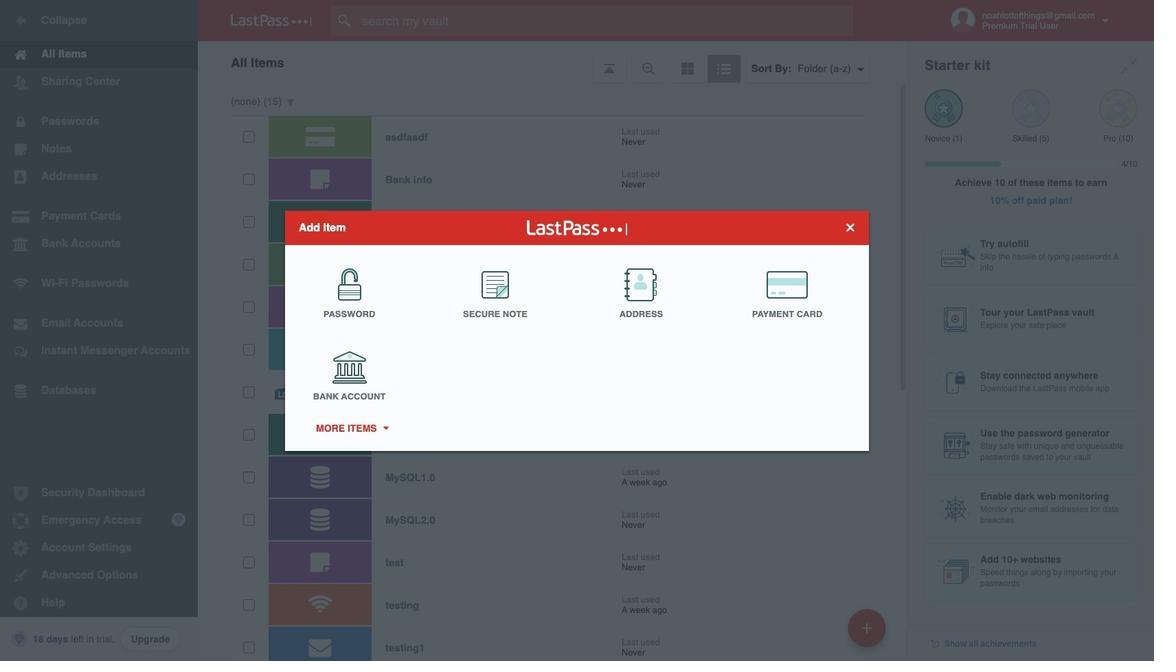 Task type: vqa. For each thing, say whether or not it's contained in the screenshot.
New item Element
no



Task type: describe. For each thing, give the bounding box(es) containing it.
main navigation navigation
[[0, 0, 198, 662]]

vault options navigation
[[198, 41, 909, 82]]

Search search field
[[331, 5, 881, 36]]

new item navigation
[[843, 606, 895, 662]]



Task type: locate. For each thing, give the bounding box(es) containing it.
dialog
[[285, 211, 870, 451]]

lastpass image
[[231, 14, 312, 27]]

caret right image
[[381, 427, 391, 430]]

search my vault text field
[[331, 5, 881, 36]]

new item image
[[863, 624, 872, 633]]



